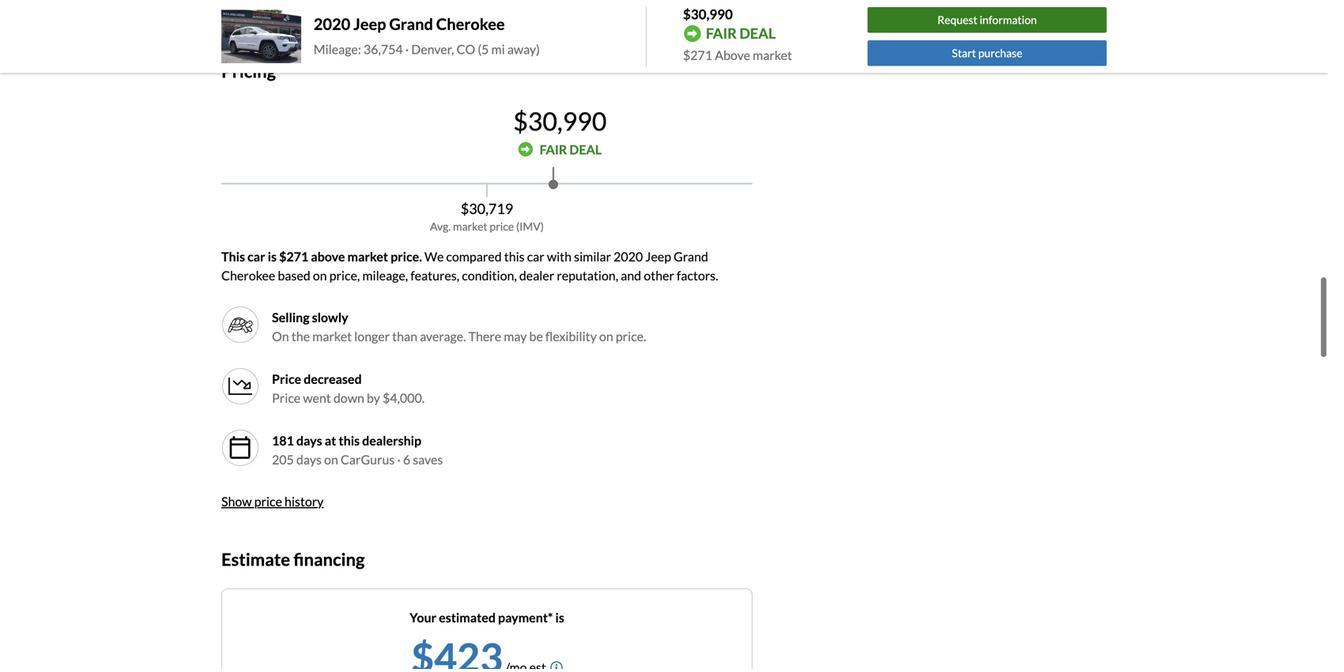 Task type: vqa. For each thing, say whether or not it's contained in the screenshot.
the (22)
no



Task type: locate. For each thing, give the bounding box(es) containing it.
1 vertical spatial price
[[272, 390, 301, 406]]

market inside the $30,719 avg. market price (imv)
[[453, 220, 488, 233]]

jeep inside the we compared this car with similar 2020 jeep grand cherokee based on price, mileage, features, condition, dealer reputation, and other factors.
[[646, 249, 671, 264]]

dealer
[[519, 268, 555, 283]]

estimate
[[221, 549, 290, 570]]

2020 jeep grand cherokee image
[[221, 10, 301, 63]]

0 vertical spatial grand
[[389, 15, 433, 33]]

2020
[[314, 15, 350, 33], [614, 249, 643, 264]]

co
[[457, 41, 475, 57]]

request information
[[938, 13, 1037, 27]]

the right on
[[292, 329, 310, 344]]

autocheck
[[334, 5, 397, 21]]

jeep up 36,754
[[354, 15, 386, 33]]

car
[[248, 249, 265, 264], [527, 249, 545, 264]]

1 vertical spatial $30,990
[[513, 106, 607, 136]]

history
[[440, 5, 480, 21], [285, 494, 324, 509]]

0 horizontal spatial 2020
[[314, 15, 350, 33]]

is right payment*
[[556, 611, 564, 626]]

0 horizontal spatial jeep
[[354, 15, 386, 33]]

· right 36,754
[[405, 41, 409, 57]]

decreased
[[304, 371, 362, 387]]

2020 jeep grand cherokee mileage: 36,754 · denver, co (5 mi away)
[[314, 15, 540, 57]]

1 vertical spatial the
[[292, 329, 310, 344]]

$271 up based
[[279, 249, 309, 264]]

this right at
[[339, 433, 360, 449]]

cherokee up co
[[436, 15, 505, 33]]

1 horizontal spatial cherokee
[[436, 15, 505, 33]]

2020 inside 2020 jeep grand cherokee mileage: 36,754 · denver, co (5 mi away)
[[314, 15, 350, 33]]

price left went
[[272, 390, 301, 406]]

1 days from the top
[[296, 433, 322, 449]]

on down "this car is $271 above market price."
[[313, 268, 327, 283]]

with
[[547, 249, 572, 264]]

20%
[[250, 5, 274, 21]]

1 horizontal spatial $30,990
[[683, 6, 733, 22]]

info circle image
[[550, 662, 563, 670]]

1 horizontal spatial history
[[440, 5, 480, 21]]

0 vertical spatial this
[[504, 249, 525, 264]]

1 horizontal spatial this
[[504, 249, 525, 264]]

this up dealer
[[504, 249, 525, 264]]

start
[[952, 46, 976, 60]]

car right the this
[[248, 249, 265, 264]]

price. inside selling slowly on the market longer than average. there may be flexibility on price.
[[616, 329, 646, 344]]

your
[[410, 611, 437, 626]]

1 vertical spatial jeep
[[646, 249, 671, 264]]

market
[[753, 47, 792, 63], [453, 220, 488, 233], [348, 249, 388, 264], [312, 329, 352, 344]]

history up co
[[440, 5, 480, 21]]

0 vertical spatial is
[[268, 249, 277, 264]]

selling
[[272, 310, 310, 325]]

$30,990 for $271
[[683, 6, 733, 22]]

0 vertical spatial jeep
[[354, 15, 386, 33]]

1 vertical spatial $271
[[279, 249, 309, 264]]

we compared this car with similar 2020 jeep grand cherokee based on price, mileage, features, condition, dealer reputation, and other factors.
[[221, 249, 719, 283]]

cherokee inside the we compared this car with similar 2020 jeep grand cherokee based on price, mileage, features, condition, dealer reputation, and other factors.
[[221, 268, 275, 283]]

0 horizontal spatial grand
[[389, 15, 433, 33]]

this
[[504, 249, 525, 264], [339, 433, 360, 449]]

1 horizontal spatial price
[[490, 220, 514, 233]]

grand up factors.
[[674, 249, 709, 264]]

1 vertical spatial price.
[[616, 329, 646, 344]]

0 horizontal spatial $271
[[279, 249, 309, 264]]

cherokee down the this
[[221, 268, 275, 283]]

based
[[278, 268, 311, 283]]

the
[[293, 5, 312, 21], [292, 329, 310, 344]]

0 vertical spatial price
[[272, 371, 301, 387]]

0 vertical spatial cherokee
[[436, 15, 505, 33]]

1 horizontal spatial is
[[556, 611, 564, 626]]

price down on
[[272, 371, 301, 387]]

·
[[405, 41, 409, 57], [397, 452, 401, 468]]

1 vertical spatial cherokee
[[221, 268, 275, 283]]

2020 up mileage:
[[314, 15, 350, 33]]

price inside the $30,719 avg. market price (imv)
[[490, 220, 514, 233]]

0 vertical spatial 2020
[[314, 15, 350, 33]]

0 horizontal spatial this
[[339, 433, 360, 449]]

fair deal
[[706, 25, 776, 42]]

0 vertical spatial history
[[440, 5, 480, 21]]

1 horizontal spatial 2020
[[614, 249, 643, 264]]

history down 205
[[285, 494, 324, 509]]

estimate financing
[[221, 549, 365, 570]]

selling slowly on the market longer than average. there may be flexibility on price.
[[272, 310, 646, 344]]

0 horizontal spatial $30,990
[[513, 106, 607, 136]]

full
[[314, 5, 332, 21]]

0 vertical spatial the
[[293, 5, 312, 21]]

jeep
[[354, 15, 386, 33], [646, 249, 671, 264]]

$30,990 up fair at the top right of page
[[683, 6, 733, 22]]

2 car from the left
[[527, 249, 545, 264]]

1 price from the top
[[272, 371, 301, 387]]

$271 down fair at the top right of page
[[683, 47, 713, 63]]

selling slowly image
[[228, 312, 253, 337]]

2 price from the top
[[272, 390, 301, 406]]

start purchase
[[952, 46, 1023, 60]]

1 car from the left
[[248, 249, 265, 264]]

1 vertical spatial 2020
[[614, 249, 643, 264]]

1 horizontal spatial car
[[527, 249, 545, 264]]

fair
[[540, 142, 567, 157]]

181 days at this dealership image
[[221, 429, 259, 467]]

· inside 181 days at this dealership 205 days on cargurus · 6 saves
[[397, 452, 401, 468]]

price right show
[[254, 494, 282, 509]]

compared
[[446, 249, 502, 264]]

0 vertical spatial price
[[490, 220, 514, 233]]

market down $30,719
[[453, 220, 488, 233]]

request information button
[[868, 7, 1107, 33]]

fair deal image
[[518, 142, 533, 157]]

0 vertical spatial $30,990
[[683, 6, 733, 22]]

1 horizontal spatial price.
[[616, 329, 646, 344]]

the inside selling slowly on the market longer than average. there may be flexibility on price.
[[292, 329, 310, 344]]

1 horizontal spatial grand
[[674, 249, 709, 264]]

jeep up other
[[646, 249, 671, 264]]

price. left 'we'
[[391, 249, 422, 264]]

price.
[[391, 249, 422, 264], [616, 329, 646, 344]]

price
[[272, 371, 301, 387], [272, 390, 301, 406]]

car up dealer
[[527, 249, 545, 264]]

market down slowly on the top of the page
[[312, 329, 352, 344]]

$271
[[683, 47, 713, 63], [279, 249, 309, 264]]

is right the this
[[268, 249, 277, 264]]

days left at
[[296, 433, 322, 449]]

181
[[272, 433, 294, 449]]

financing
[[294, 549, 365, 570]]

2020 up and
[[614, 249, 643, 264]]

1 vertical spatial history
[[285, 494, 324, 509]]

this inside the we compared this car with similar 2020 jeep grand cherokee based on price, mileage, features, condition, dealer reputation, and other factors.
[[504, 249, 525, 264]]

information
[[980, 13, 1037, 27]]

0 horizontal spatial price.
[[391, 249, 422, 264]]

price. right flexibility
[[616, 329, 646, 344]]

the left full
[[293, 5, 312, 21]]

show price history link
[[221, 494, 324, 509]]

purchase
[[979, 46, 1023, 60]]

features,
[[411, 268, 460, 283]]

price decreased image
[[221, 368, 259, 405], [228, 374, 253, 399]]

1 vertical spatial ·
[[397, 452, 401, 468]]

on down at
[[324, 452, 338, 468]]

$30,990 for fair deal
[[513, 106, 607, 136]]

1 horizontal spatial jeep
[[646, 249, 671, 264]]

on
[[277, 5, 291, 21], [313, 268, 327, 283], [599, 329, 613, 344], [324, 452, 338, 468]]

1 horizontal spatial ·
[[405, 41, 409, 57]]

0 vertical spatial ·
[[405, 41, 409, 57]]

205
[[272, 452, 294, 468]]

1 vertical spatial this
[[339, 433, 360, 449]]

denver,
[[411, 41, 454, 57]]

0 vertical spatial price.
[[391, 249, 422, 264]]

on inside the we compared this car with similar 2020 jeep grand cherokee based on price, mileage, features, condition, dealer reputation, and other factors.
[[313, 268, 327, 283]]

save
[[221, 5, 247, 21]]

the for market
[[292, 329, 310, 344]]

0 horizontal spatial cherokee
[[221, 268, 275, 283]]

down
[[334, 390, 364, 406]]

mi
[[491, 41, 505, 57]]

1 vertical spatial days
[[296, 452, 322, 468]]

is
[[268, 249, 277, 264], [556, 611, 564, 626]]

1 vertical spatial price
[[254, 494, 282, 509]]

report
[[482, 5, 518, 21]]

0 vertical spatial $271
[[683, 47, 713, 63]]

grand up denver,
[[389, 15, 433, 33]]

mileage,
[[362, 268, 408, 283]]

market up mileage,
[[348, 249, 388, 264]]

selling slowly image
[[221, 306, 259, 344]]

0 horizontal spatial car
[[248, 249, 265, 264]]

0 vertical spatial days
[[296, 433, 322, 449]]

· left the 6
[[397, 452, 401, 468]]

days
[[296, 433, 322, 449], [296, 452, 322, 468]]

be
[[529, 329, 543, 344]]

1 vertical spatial grand
[[674, 249, 709, 264]]

price down $30,719
[[490, 220, 514, 233]]

1 vertical spatial is
[[556, 611, 564, 626]]

$30,990 up fair
[[513, 106, 607, 136]]

show price history
[[221, 494, 324, 509]]

price
[[490, 220, 514, 233], [254, 494, 282, 509]]

0 horizontal spatial history
[[285, 494, 324, 509]]

$30,990
[[683, 6, 733, 22], [513, 106, 607, 136]]

days right 205
[[296, 452, 322, 468]]

0 horizontal spatial ·
[[397, 452, 401, 468]]

on right flexibility
[[599, 329, 613, 344]]



Task type: describe. For each thing, give the bounding box(es) containing it.
on right 20%
[[277, 5, 291, 21]]

condition,
[[462, 268, 517, 283]]

$271 above market
[[683, 47, 792, 63]]

save 20% on the full autocheck vehicle history report
[[221, 5, 518, 21]]

$30,719
[[461, 200, 513, 217]]

your estimated payment* is
[[410, 611, 564, 626]]

(5
[[478, 41, 489, 57]]

6
[[403, 452, 410, 468]]

grand inside the we compared this car with similar 2020 jeep grand cherokee based on price, mileage, features, condition, dealer reputation, and other factors.
[[674, 249, 709, 264]]

flexibility
[[546, 329, 597, 344]]

deal
[[740, 25, 776, 42]]

2 days from the top
[[296, 452, 322, 468]]

2020 inside the we compared this car with similar 2020 jeep grand cherokee based on price, mileage, features, condition, dealer reputation, and other factors.
[[614, 249, 643, 264]]

price,
[[329, 268, 360, 283]]

reputation,
[[557, 268, 619, 283]]

longer
[[354, 329, 390, 344]]

cherokee inside 2020 jeep grand cherokee mileage: 36,754 · denver, co (5 mi away)
[[436, 15, 505, 33]]

may
[[504, 329, 527, 344]]

at
[[325, 433, 336, 449]]

$4,000.
[[383, 390, 425, 406]]

factors.
[[677, 268, 719, 283]]

181 days at this dealership image
[[228, 436, 253, 461]]

saves
[[413, 452, 443, 468]]

36,754
[[364, 41, 403, 57]]

above
[[715, 47, 751, 63]]

0 horizontal spatial price
[[254, 494, 282, 509]]

cargurus
[[341, 452, 395, 468]]

estimated
[[439, 611, 496, 626]]

grand inside 2020 jeep grand cherokee mileage: 36,754 · denver, co (5 mi away)
[[389, 15, 433, 33]]

fair
[[706, 25, 737, 42]]

this inside 181 days at this dealership 205 days on cargurus · 6 saves
[[339, 433, 360, 449]]

deal
[[570, 142, 602, 157]]

went
[[303, 390, 331, 406]]

181 days at this dealership 205 days on cargurus · 6 saves
[[272, 433, 443, 468]]

average.
[[420, 329, 466, 344]]

other
[[644, 268, 674, 283]]

$30,719 avg. market price (imv)
[[430, 200, 544, 233]]

payment*
[[498, 611, 553, 626]]

on inside 181 days at this dealership 205 days on cargurus · 6 saves
[[324, 452, 338, 468]]

show
[[221, 494, 252, 509]]

and
[[621, 268, 642, 283]]

by
[[367, 390, 380, 406]]

jeep inside 2020 jeep grand cherokee mileage: 36,754 · denver, co (5 mi away)
[[354, 15, 386, 33]]

0 horizontal spatial is
[[268, 249, 277, 264]]

vehicle
[[399, 5, 438, 21]]

than
[[392, 329, 418, 344]]

the for full
[[293, 5, 312, 21]]

on inside selling slowly on the market longer than average. there may be flexibility on price.
[[599, 329, 613, 344]]

start purchase button
[[868, 40, 1107, 66]]

price decreased price went down by $4,000.
[[272, 371, 425, 406]]

fair deal
[[540, 142, 602, 157]]

avg.
[[430, 220, 451, 233]]

on
[[272, 329, 289, 344]]

1 horizontal spatial $271
[[683, 47, 713, 63]]

above
[[311, 249, 345, 264]]

this
[[221, 249, 245, 264]]

· inside 2020 jeep grand cherokee mileage: 36,754 · denver, co (5 mi away)
[[405, 41, 409, 57]]

(imv)
[[516, 220, 544, 233]]

we
[[425, 249, 444, 264]]

pricing
[[221, 61, 276, 81]]

slowly
[[312, 310, 348, 325]]

car inside the we compared this car with similar 2020 jeep grand cherokee based on price, mileage, features, condition, dealer reputation, and other factors.
[[527, 249, 545, 264]]

dealership
[[362, 433, 422, 449]]

request
[[938, 13, 978, 27]]

this car is $271 above market price.
[[221, 249, 422, 264]]

market down deal
[[753, 47, 792, 63]]

save 20% on the full autocheck vehicle history report link
[[221, 5, 536, 21]]

away)
[[508, 41, 540, 57]]

there
[[469, 329, 501, 344]]

mileage:
[[314, 41, 361, 57]]

similar
[[574, 249, 611, 264]]

market inside selling slowly on the market longer than average. there may be flexibility on price.
[[312, 329, 352, 344]]



